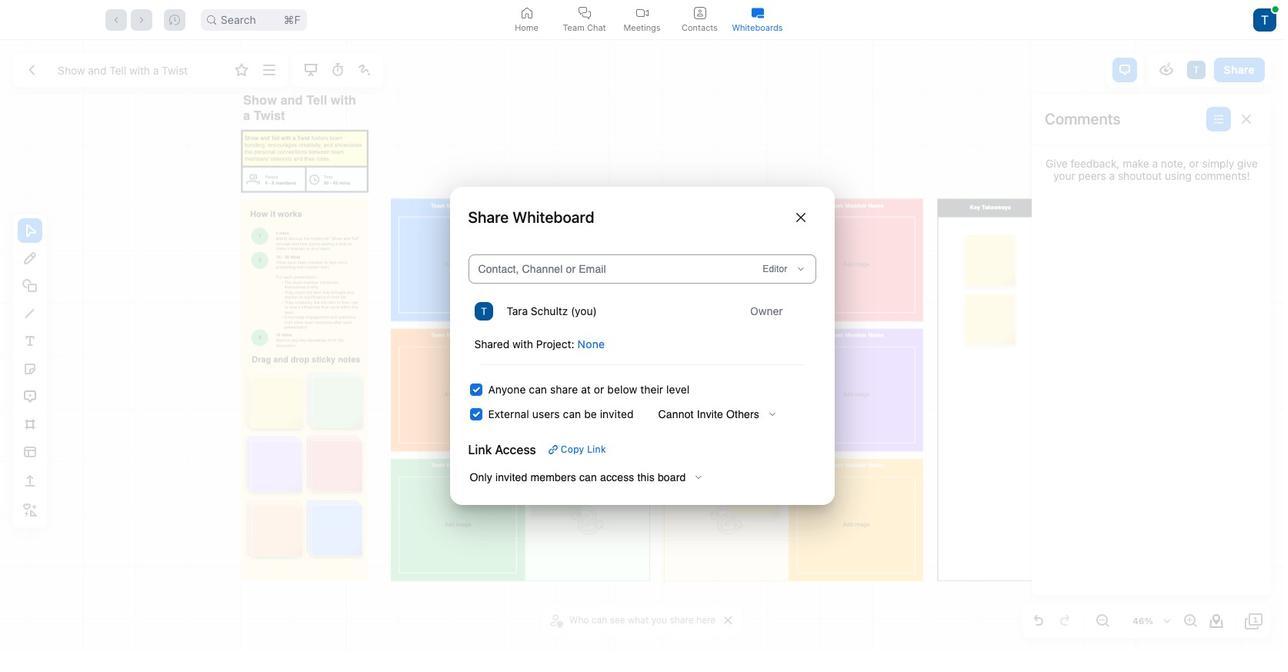 Task type: locate. For each thing, give the bounding box(es) containing it.
whiteboard small image
[[752, 7, 764, 19], [752, 7, 764, 19]]

profile contact image
[[694, 7, 706, 19], [694, 7, 706, 19]]

team chat image
[[578, 7, 591, 19], [578, 7, 591, 19]]

home button
[[498, 0, 556, 39]]

chat
[[587, 22, 606, 33]]

tab list containing home
[[498, 0, 787, 39]]

video on image
[[636, 7, 648, 19]]

meetings
[[624, 22, 661, 33]]

magnifier image
[[207, 15, 216, 24], [207, 15, 216, 24]]

online image
[[1273, 6, 1279, 12]]

whiteboards button
[[729, 0, 787, 39]]

team chat
[[563, 22, 606, 33]]

home small image
[[521, 7, 533, 19], [521, 7, 533, 19]]

⌘f
[[284, 13, 301, 26]]

avatar image
[[1254, 8, 1277, 31]]

tab list
[[498, 0, 787, 39]]

home
[[515, 22, 539, 33]]

team
[[563, 22, 585, 33]]



Task type: vqa. For each thing, say whether or not it's contained in the screenshot.
the whiteboards BUTTON
yes



Task type: describe. For each thing, give the bounding box(es) containing it.
online image
[[1273, 6, 1279, 12]]

video on image
[[636, 7, 648, 19]]

meetings button
[[613, 0, 671, 39]]

whiteboards
[[732, 22, 783, 33]]

search
[[221, 13, 256, 26]]

contacts button
[[671, 0, 729, 39]]

team chat button
[[556, 0, 613, 39]]

contacts
[[682, 22, 718, 33]]



